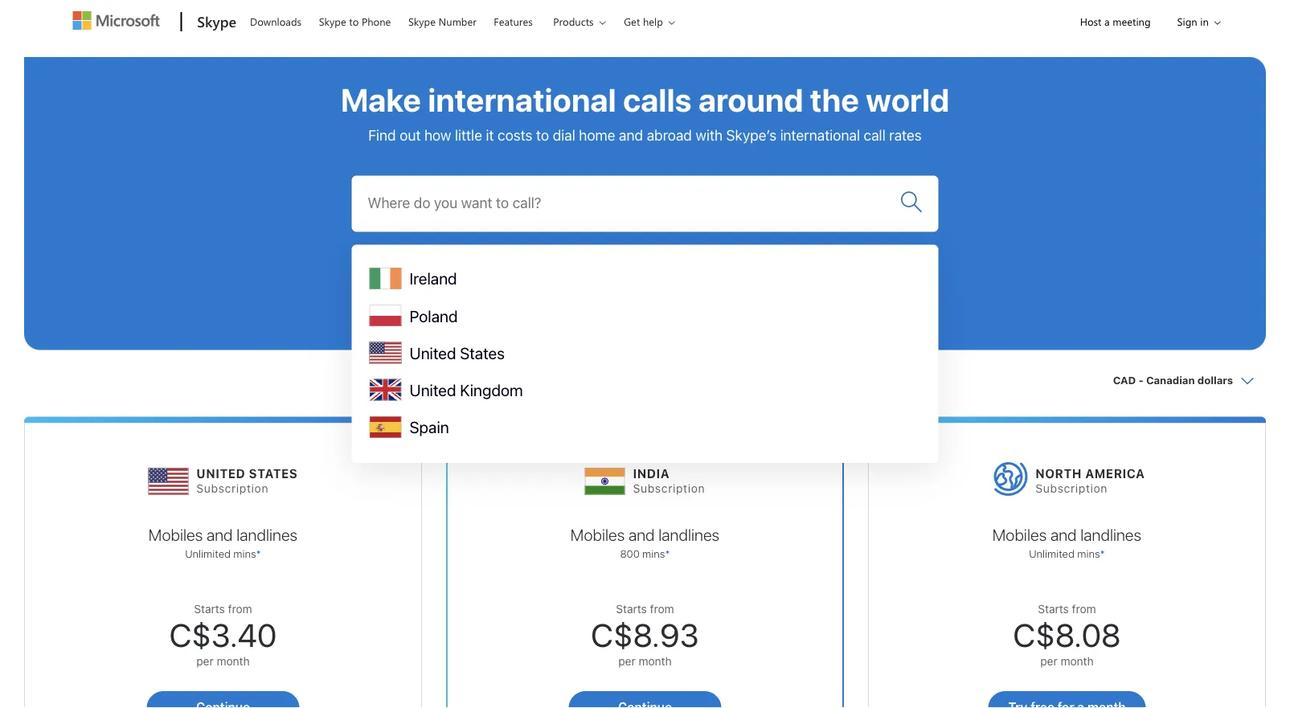Task type: vqa. For each thing, say whether or not it's contained in the screenshot.
the bottom or
no



Task type: locate. For each thing, give the bounding box(es) containing it.
* down north america subscription
[[1101, 548, 1106, 560]]

with
[[696, 126, 723, 144]]

starts inside starts from c$8.08 per month
[[1039, 602, 1070, 616]]

* down 'united states subscription'
[[256, 548, 261, 560]]

united states image
[[456, 283, 497, 323], [148, 454, 189, 502]]

and
[[619, 126, 644, 144], [207, 526, 233, 545], [629, 526, 655, 545], [1051, 526, 1077, 545]]

products button
[[543, 1, 619, 42]]

*
[[256, 548, 261, 560], [666, 548, 670, 560], [1101, 548, 1106, 560]]

1 vertical spatial united states image
[[148, 454, 189, 502]]

host a meeting link
[[1067, 1, 1165, 42]]

starts up c$8.08
[[1039, 602, 1070, 616]]

2 horizontal spatial mobiles
[[993, 526, 1047, 545]]

1 per from the left
[[196, 655, 214, 668]]

meeting
[[1113, 14, 1152, 29]]

mobiles and landlines unlimited mins * down north america subscription
[[993, 526, 1142, 560]]

month down c$8.93
[[639, 655, 672, 668]]

credit
[[903, 265, 934, 279]]

* link down 'united states subscription'
[[256, 548, 261, 560]]

features link
[[487, 1, 540, 39]]

0 horizontal spatial from
[[228, 602, 252, 616]]

per down c$8.08
[[1041, 655, 1058, 668]]

microsoft image
[[73, 11, 159, 30]]

month down c$8.08
[[1061, 655, 1094, 668]]

poland image
[[370, 300, 402, 332]]

1 horizontal spatial from
[[650, 602, 675, 616]]

per inside starts from c$8.08 per month
[[1041, 655, 1058, 668]]

* for c$8.08
[[1101, 548, 1106, 560]]

0 vertical spatial united states image
[[456, 283, 497, 323]]

1 horizontal spatial states
[[460, 344, 505, 362]]

0 horizontal spatial *
[[256, 548, 261, 560]]

united states subscription
[[197, 467, 298, 495]]

international up costs
[[428, 81, 617, 119]]

1 * from the left
[[256, 548, 261, 560]]

1 horizontal spatial *
[[666, 548, 670, 560]]

mobiles inside mobiles and landlines 800 mins *
[[571, 526, 625, 545]]

3 mins from the left
[[1078, 548, 1101, 560]]

2 horizontal spatial landlines
[[1081, 526, 1142, 545]]

from up c$3.40
[[228, 602, 252, 616]]

from up c$8.08
[[1073, 602, 1097, 616]]

subscription inside 'united states subscription'
[[197, 482, 269, 495]]

united states image right poland image
[[456, 283, 497, 323]]

2 horizontal spatial per
[[1041, 655, 1058, 668]]

mins
[[234, 548, 256, 560], [643, 548, 666, 560], [1078, 548, 1101, 560]]

1 unlimited from the left
[[185, 548, 231, 560]]

landlines down north america subscription
[[1081, 526, 1142, 545]]

1 vertical spatial international
[[781, 126, 861, 144]]

spain image
[[370, 412, 402, 444]]

1 vertical spatial to
[[537, 126, 549, 144]]

united states
[[410, 344, 505, 362]]

skype for skype credit
[[867, 265, 900, 279]]

2 horizontal spatial starts
[[1039, 602, 1070, 616]]

from up c$8.93
[[650, 602, 675, 616]]

2 * from the left
[[666, 548, 670, 560]]

landlines
[[237, 526, 298, 545], [659, 526, 720, 545], [1081, 526, 1142, 545]]

states
[[460, 344, 505, 362], [249, 467, 298, 481]]

0 horizontal spatial per
[[196, 655, 214, 668]]

0 horizontal spatial international
[[428, 81, 617, 119]]

skype number
[[409, 14, 477, 29]]

* inside mobiles and landlines 800 mins *
[[666, 548, 670, 560]]

and down north america subscription
[[1051, 526, 1077, 545]]

per for c$8.08
[[1041, 655, 1058, 668]]

1 landlines from the left
[[237, 526, 298, 545]]

per inside starts from c$3.40 per month
[[196, 655, 214, 668]]

1 horizontal spatial united states image
[[456, 283, 497, 323]]

0 horizontal spatial states
[[249, 467, 298, 481]]

1 mobiles and landlines unlimited mins * from the left
[[149, 526, 298, 560]]

month
[[217, 655, 250, 668], [639, 655, 672, 668], [1061, 655, 1094, 668]]

1 mins from the left
[[234, 548, 256, 560]]

poland
[[410, 306, 458, 325]]

mobiles and landlines unlimited mins * down 'united states subscription'
[[149, 526, 298, 560]]

0 horizontal spatial month
[[217, 655, 250, 668]]

world
[[866, 81, 950, 119]]

subscription inside north america subscription
[[1036, 482, 1109, 495]]

states for united states
[[460, 344, 505, 362]]

3 month from the left
[[1061, 655, 1094, 668]]

ireland image up poland icon at the top of page
[[370, 263, 402, 295]]

1 horizontal spatial landlines
[[659, 526, 720, 545]]

3 * link from the left
[[1101, 548, 1106, 560]]

list box
[[352, 245, 939, 463]]

landlines inside mobiles and landlines 800 mins *
[[659, 526, 720, 545]]

landlines down 'united states subscription'
[[237, 526, 298, 545]]

2 horizontal spatial month
[[1061, 655, 1094, 668]]

from inside starts from c$8.08 per month
[[1073, 602, 1097, 616]]

0 horizontal spatial unlimited
[[185, 548, 231, 560]]

1 horizontal spatial to
[[537, 126, 549, 144]]

3 landlines from the left
[[1081, 526, 1142, 545]]

sign
[[1178, 14, 1198, 29]]

from inside starts from c$3.40 per month
[[228, 602, 252, 616]]

Where do you want to call? text field
[[368, 183, 899, 225]]

0 horizontal spatial mobiles
[[149, 526, 203, 545]]

mins down north america subscription
[[1078, 548, 1101, 560]]

0 horizontal spatial subscription
[[197, 482, 269, 495]]

2 horizontal spatial subscription
[[1036, 482, 1109, 495]]

to
[[349, 14, 359, 29], [537, 126, 549, 144]]

and right home
[[619, 126, 644, 144]]

states inside list box
[[460, 344, 505, 362]]

and up 800
[[629, 526, 655, 545]]

3 from from the left
[[1073, 602, 1097, 616]]

1 mobiles from the left
[[149, 526, 203, 545]]

1 horizontal spatial * link
[[666, 548, 670, 560]]

mins for c$8.08
[[1078, 548, 1101, 560]]

0 horizontal spatial united states image
[[148, 454, 189, 502]]

0 horizontal spatial landlines
[[237, 526, 298, 545]]

2 horizontal spatial from
[[1073, 602, 1097, 616]]

* right 800
[[666, 548, 670, 560]]

starts up c$3.40
[[194, 602, 225, 616]]

mins inside mobiles and landlines 800 mins *
[[643, 548, 666, 560]]

starts for c$8.08
[[1039, 602, 1070, 616]]

* link down north america subscription
[[1101, 548, 1106, 560]]

0 vertical spatial united
[[410, 344, 456, 362]]

1 vertical spatial states
[[249, 467, 298, 481]]

united states image
[[370, 337, 402, 370]]

1 horizontal spatial mins
[[643, 548, 666, 560]]

unlimited
[[185, 548, 231, 560], [1030, 548, 1075, 560]]

landlines down india subscription
[[659, 526, 720, 545]]

phone
[[362, 14, 391, 29]]

subscription
[[197, 482, 269, 495], [634, 482, 706, 495], [1036, 482, 1109, 495]]

and inside make international calls around the world find out how little it costs to dial home and abroad with skype's international call rates
[[619, 126, 644, 144]]

per inside starts from c$8.93 per month
[[619, 655, 636, 668]]

ireland
[[410, 269, 457, 288]]

mobiles and landlines unlimited mins *
[[149, 526, 298, 560], [993, 526, 1142, 560]]

0 horizontal spatial mobiles and landlines unlimited mins *
[[149, 526, 298, 560]]

abroad
[[647, 126, 692, 144]]

month inside starts from c$3.40 per month
[[217, 655, 250, 668]]

2 mins from the left
[[643, 548, 666, 560]]

skype
[[197, 11, 237, 31], [319, 14, 346, 29], [409, 14, 436, 29], [867, 265, 900, 279]]

3 per from the left
[[1041, 655, 1058, 668]]

2 from from the left
[[650, 602, 675, 616]]

sign in
[[1178, 14, 1210, 29]]

2 unlimited from the left
[[1030, 548, 1075, 560]]

most
[[357, 264, 396, 280]]

1 horizontal spatial subscription
[[634, 482, 706, 495]]

* link
[[256, 548, 261, 560], [666, 548, 670, 560], [1101, 548, 1106, 560]]

mobiles and landlines 800 mins *
[[571, 526, 720, 560]]

to inside make international calls around the world find out how little it costs to dial home and abroad with skype's international call rates
[[537, 126, 549, 144]]

mins right 800
[[643, 548, 666, 560]]

0 vertical spatial states
[[460, 344, 505, 362]]

2 * link from the left
[[666, 548, 670, 560]]

unlimited for c$8.08
[[1030, 548, 1075, 560]]

skype left number
[[409, 14, 436, 29]]

starts from c$8.08 per month
[[1014, 602, 1122, 668]]

c$8.93
[[591, 617, 700, 654]]

skype left credit
[[867, 265, 900, 279]]

from inside starts from c$8.93 per month
[[650, 602, 675, 616]]

skype link
[[189, 1, 241, 44]]

and for c$8.08
[[1051, 526, 1077, 545]]

skype's
[[727, 126, 777, 144]]

1 subscription from the left
[[197, 482, 269, 495]]

2 mobiles from the left
[[571, 526, 625, 545]]

0 horizontal spatial * link
[[256, 548, 261, 560]]

mins for c$8.93
[[643, 548, 666, 560]]

1 horizontal spatial starts
[[616, 602, 647, 616]]

most popular
[[357, 264, 464, 280]]

per down c$3.40
[[196, 655, 214, 668]]

unlimited for c$3.40
[[185, 548, 231, 560]]

1 horizontal spatial month
[[639, 655, 672, 668]]

united kingdom image
[[370, 375, 402, 407]]

month down c$3.40
[[217, 655, 250, 668]]

1 month from the left
[[217, 655, 250, 668]]

help
[[643, 14, 663, 29]]

and for c$3.40
[[207, 526, 233, 545]]

mobiles for c$8.08
[[993, 526, 1047, 545]]

3 mobiles from the left
[[993, 526, 1047, 545]]

starts
[[194, 602, 225, 616], [616, 602, 647, 616], [1039, 602, 1070, 616]]

host
[[1081, 14, 1102, 29]]

dial
[[553, 126, 576, 144]]

2 horizontal spatial * link
[[1101, 548, 1106, 560]]

from
[[228, 602, 252, 616], [650, 602, 675, 616], [1073, 602, 1097, 616]]

united
[[410, 344, 456, 362], [410, 381, 456, 400], [197, 467, 246, 481]]

0 horizontal spatial mins
[[234, 548, 256, 560]]

1 vertical spatial united
[[410, 381, 456, 400]]

ireland image
[[370, 263, 402, 295], [357, 283, 397, 323]]

skype for skype
[[197, 11, 237, 31]]

international
[[428, 81, 617, 119], [781, 126, 861, 144]]

to left "dial"
[[537, 126, 549, 144]]

downloads
[[250, 14, 302, 29]]

to left phone
[[349, 14, 359, 29]]

3 * from the left
[[1101, 548, 1106, 560]]

1 horizontal spatial mobiles and landlines unlimited mins *
[[993, 526, 1142, 560]]

states inside 'united states subscription'
[[249, 467, 298, 481]]

ireland image down most at left top
[[357, 283, 397, 323]]

2 month from the left
[[639, 655, 672, 668]]

1 horizontal spatial unlimited
[[1030, 548, 1075, 560]]

per for c$3.40
[[196, 655, 214, 668]]

2 horizontal spatial *
[[1101, 548, 1106, 560]]

mobiles for c$3.40
[[149, 526, 203, 545]]

america
[[1086, 467, 1146, 481]]

1 from from the left
[[228, 602, 252, 616]]

1 starts from the left
[[194, 602, 225, 616]]

1 horizontal spatial mobiles
[[571, 526, 625, 545]]

rates
[[890, 126, 922, 144]]

2 landlines from the left
[[659, 526, 720, 545]]

starts up c$8.93
[[616, 602, 647, 616]]

mobiles
[[149, 526, 203, 545], [571, 526, 625, 545], [993, 526, 1047, 545]]

little
[[455, 126, 483, 144]]

skype number link
[[401, 1, 484, 39]]

per for c$8.93
[[619, 655, 636, 668]]

2 per from the left
[[619, 655, 636, 668]]

month inside starts from c$8.08 per month
[[1061, 655, 1094, 668]]

per down c$8.93
[[619, 655, 636, 668]]

starts inside starts from c$3.40 per month
[[194, 602, 225, 616]]

united states image left 'united states subscription'
[[148, 454, 189, 502]]

it
[[486, 126, 494, 144]]

united for united kingdom
[[410, 381, 456, 400]]

1 horizontal spatial international
[[781, 126, 861, 144]]

3 starts from the left
[[1039, 602, 1070, 616]]

united inside 'united states subscription'
[[197, 467, 246, 481]]

2 vertical spatial united
[[197, 467, 246, 481]]

mins down 'united states subscription'
[[234, 548, 256, 560]]

skype to phone
[[319, 14, 391, 29]]

get
[[624, 14, 641, 29]]

0 horizontal spatial to
[[349, 14, 359, 29]]

1 horizontal spatial per
[[619, 655, 636, 668]]

host a meeting
[[1081, 14, 1152, 29]]

0 horizontal spatial starts
[[194, 602, 225, 616]]

and inside mobiles and landlines 800 mins *
[[629, 526, 655, 545]]

united for united states
[[410, 344, 456, 362]]

international down the the
[[781, 126, 861, 144]]

skype left phone
[[319, 14, 346, 29]]

0 vertical spatial to
[[349, 14, 359, 29]]

skype to phone link
[[312, 1, 398, 39]]

2 starts from the left
[[616, 602, 647, 616]]

per
[[196, 655, 214, 668], [619, 655, 636, 668], [1041, 655, 1058, 668]]

skype left downloads
[[197, 11, 237, 31]]

month inside starts from c$8.93 per month
[[639, 655, 672, 668]]

2 subscription from the left
[[634, 482, 706, 495]]

* link right 800
[[666, 548, 670, 560]]

1 * link from the left
[[256, 548, 261, 560]]

starts inside starts from c$8.93 per month
[[616, 602, 647, 616]]

2 horizontal spatial mins
[[1078, 548, 1101, 560]]

2 mobiles and landlines unlimited mins * from the left
[[993, 526, 1142, 560]]

and down 'united states subscription'
[[207, 526, 233, 545]]

3 subscription from the left
[[1036, 482, 1109, 495]]



Task type: describe. For each thing, give the bounding box(es) containing it.
0 vertical spatial international
[[428, 81, 617, 119]]

and for c$8.93
[[629, 526, 655, 545]]

skype credit
[[867, 265, 934, 279]]

month for c$8.93
[[639, 655, 672, 668]]

from for c$8.93
[[650, 602, 675, 616]]

* link for c$8.93
[[666, 548, 670, 560]]

poland image
[[407, 283, 447, 323]]

make
[[341, 81, 421, 119]]

make international calls around the world find out how little it costs to dial home and abroad with skype's international call rates
[[341, 81, 950, 144]]

from for c$8.08
[[1073, 602, 1097, 616]]

north
[[1036, 467, 1083, 481]]

around
[[699, 81, 804, 119]]

home
[[579, 126, 616, 144]]

united kingdom
[[410, 381, 523, 400]]

states for united states subscription
[[249, 467, 298, 481]]

calls
[[623, 81, 692, 119]]

landlines for c$8.93
[[659, 526, 720, 545]]

get help button
[[614, 1, 688, 42]]

subscription for c$8.08
[[1036, 482, 1109, 495]]

india subscription
[[634, 467, 706, 495]]

kingdom
[[460, 381, 523, 400]]

mobiles and landlines unlimited mins * for c$8.08
[[993, 526, 1142, 560]]

a
[[1105, 14, 1111, 29]]

* for c$8.93
[[666, 548, 670, 560]]

mobiles and landlines unlimited mins * for c$3.40
[[149, 526, 298, 560]]

how
[[425, 126, 452, 144]]

c$3.40
[[169, 617, 277, 654]]

sign in button
[[1165, 1, 1226, 42]]

month for c$8.08
[[1061, 655, 1094, 668]]

starts for c$8.93
[[616, 602, 647, 616]]

features
[[494, 14, 533, 29]]

downloads link
[[243, 1, 309, 39]]

ireland image inside list box
[[370, 263, 402, 295]]

number
[[439, 14, 477, 29]]

subscription for c$3.40
[[197, 482, 269, 495]]

products
[[554, 14, 594, 29]]

out
[[400, 126, 421, 144]]

popular
[[400, 264, 464, 280]]

800
[[621, 548, 640, 560]]

mobiles for c$8.93
[[571, 526, 625, 545]]

landlines for c$8.08
[[1081, 526, 1142, 545]]

get help
[[624, 14, 663, 29]]

india image
[[585, 454, 625, 502]]

find
[[369, 126, 396, 144]]

costs
[[498, 126, 533, 144]]

india
[[634, 467, 670, 481]]

mins for c$3.40
[[234, 548, 256, 560]]

search image
[[901, 191, 923, 213]]

* for c$3.40
[[256, 548, 261, 560]]

the
[[811, 81, 860, 119]]

month for c$3.40
[[217, 655, 250, 668]]

* link for c$8.08
[[1101, 548, 1106, 560]]

in
[[1201, 14, 1210, 29]]

from for c$3.40
[[228, 602, 252, 616]]

skype for skype to phone
[[319, 14, 346, 29]]

starts from c$8.93 per month
[[591, 602, 700, 668]]

starts for c$3.40
[[194, 602, 225, 616]]

list box containing ireland
[[352, 245, 939, 463]]

c$8.08
[[1014, 617, 1122, 654]]

starts from c$3.40 per month
[[169, 602, 277, 668]]

* link for c$3.40
[[256, 548, 261, 560]]

skype for skype number
[[409, 14, 436, 29]]

call
[[864, 126, 886, 144]]

north america subscription
[[1036, 467, 1146, 495]]

spain
[[410, 418, 449, 437]]

landlines for c$3.40
[[237, 526, 298, 545]]



